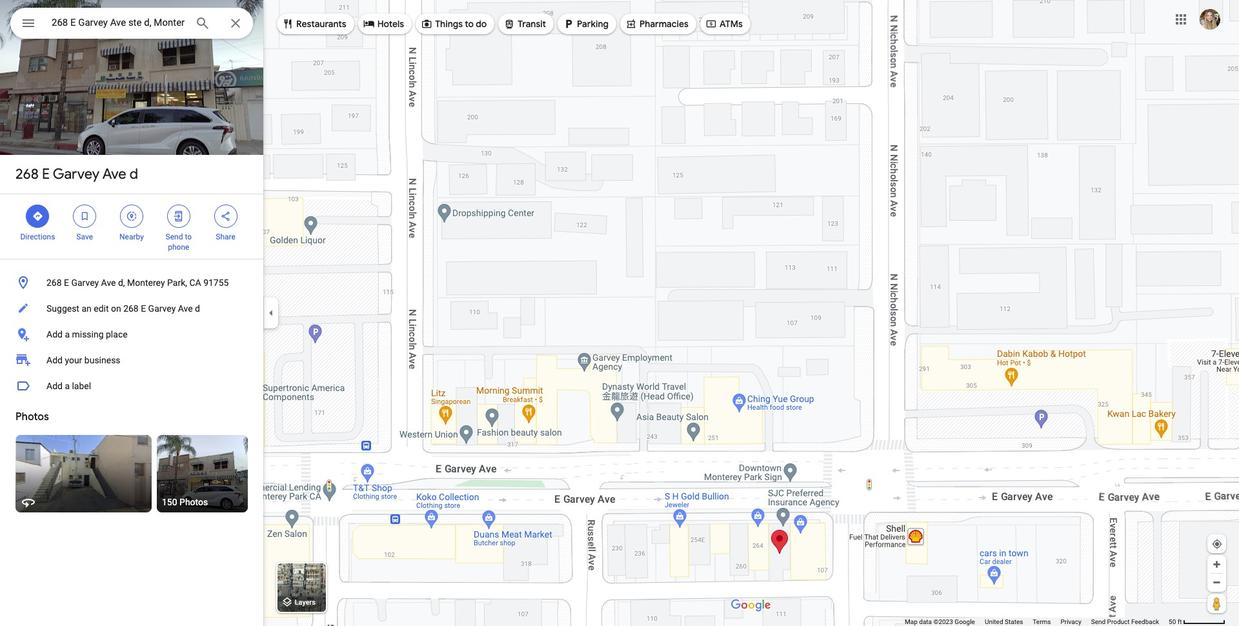 Task type: describe. For each thing, give the bounding box(es) containing it.
collapse side panel image
[[264, 306, 278, 320]]

actions for 268 e garvey ave d region
[[0, 194, 263, 259]]

 search field
[[10, 8, 253, 41]]

none field inside 268 e garvey ave ste d, monterey park, ca 91755 field
[[52, 15, 185, 30]]


[[504, 17, 515, 31]]

send for send to phone
[[166, 232, 183, 241]]

150
[[162, 497, 177, 507]]

0 vertical spatial d
[[130, 165, 138, 183]]

50
[[1169, 618, 1176, 625]]

park,
[[167, 278, 187, 288]]

footer inside the google maps 'element'
[[905, 618, 1169, 626]]

268 e garvey ave d
[[15, 165, 138, 183]]

send to phone
[[166, 232, 192, 252]]

add for add a label
[[46, 381, 63, 391]]

terms button
[[1033, 618, 1051, 626]]

label
[[72, 381, 91, 391]]

268 E Garvey Ave ste d, Monterey Park, CA 91755 field
[[10, 8, 253, 39]]


[[705, 17, 717, 31]]

terms
[[1033, 618, 1051, 625]]

an
[[82, 303, 91, 314]]

 button
[[10, 8, 46, 41]]

garvey for d,
[[71, 278, 99, 288]]

50 ft button
[[1169, 618, 1226, 625]]

garvey for d
[[53, 165, 100, 183]]

©2023
[[934, 618, 953, 625]]

 atms
[[705, 17, 743, 31]]

 parking
[[563, 17, 609, 31]]

on
[[111, 303, 121, 314]]

save
[[76, 232, 93, 241]]

268 e garvey ave d, monterey park, ca 91755 button
[[0, 270, 263, 296]]

share
[[216, 232, 236, 241]]

add a label
[[46, 381, 91, 391]]

united states
[[985, 618, 1023, 625]]

place
[[106, 329, 128, 340]]

send for send product feedback
[[1091, 618, 1106, 625]]

 things to do
[[421, 17, 487, 31]]

suggest an edit on 268 e garvey ave d button
[[0, 296, 263, 321]]

parking
[[577, 18, 609, 30]]

add a missing place
[[46, 329, 128, 340]]

send product feedback button
[[1091, 618, 1159, 626]]

google maps element
[[0, 0, 1239, 626]]


[[79, 209, 90, 223]]

map
[[905, 618, 918, 625]]

 transit
[[504, 17, 546, 31]]

add a missing place button
[[0, 321, 263, 347]]

e for 268 e garvey ave d
[[42, 165, 50, 183]]

268 e garvey ave d, monterey park, ca 91755
[[46, 278, 229, 288]]

privacy button
[[1061, 618, 1082, 626]]

add for add your business
[[46, 355, 63, 365]]

google
[[955, 618, 975, 625]]

 hotels
[[363, 17, 404, 31]]

feedback
[[1132, 618, 1159, 625]]

edit
[[94, 303, 109, 314]]

2 vertical spatial ave
[[178, 303, 193, 314]]

pharmacies
[[640, 18, 689, 30]]

150 photos button
[[157, 435, 248, 513]]

product
[[1107, 618, 1130, 625]]

to inside send to phone
[[185, 232, 192, 241]]

to inside  things to do
[[465, 18, 474, 30]]

atms
[[720, 18, 743, 30]]


[[32, 209, 44, 223]]

business
[[84, 355, 120, 365]]

show street view coverage image
[[1208, 594, 1226, 613]]


[[282, 17, 294, 31]]

restaurants
[[296, 18, 346, 30]]

hotels
[[377, 18, 404, 30]]

missing
[[72, 329, 104, 340]]

do
[[476, 18, 487, 30]]

2 vertical spatial garvey
[[148, 303, 176, 314]]

zoom in image
[[1212, 560, 1222, 569]]

0 vertical spatial photos
[[15, 411, 49, 423]]

ave for d
[[102, 165, 126, 183]]



Task type: vqa. For each thing, say whether or not it's contained in the screenshot.


Task type: locate. For each thing, give the bounding box(es) containing it.
1 horizontal spatial d
[[195, 303, 200, 314]]

1 horizontal spatial to
[[465, 18, 474, 30]]

add a label button
[[0, 373, 263, 399]]

a inside add a missing place button
[[65, 329, 70, 340]]

268 up suggest
[[46, 278, 62, 288]]

garvey
[[53, 165, 100, 183], [71, 278, 99, 288], [148, 303, 176, 314]]

photos
[[15, 411, 49, 423], [179, 497, 208, 507]]

states
[[1005, 618, 1023, 625]]

send inside button
[[1091, 618, 1106, 625]]

268
[[15, 165, 39, 183], [46, 278, 62, 288], [123, 303, 139, 314]]

0 vertical spatial e
[[42, 165, 50, 183]]

1 vertical spatial a
[[65, 381, 70, 391]]

268 for 268 e garvey ave d, monterey park, ca 91755
[[46, 278, 62, 288]]


[[563, 17, 575, 31]]

a left missing
[[65, 329, 70, 340]]

add inside add a missing place button
[[46, 329, 63, 340]]

ave
[[102, 165, 126, 183], [101, 278, 116, 288], [178, 303, 193, 314]]

2 horizontal spatial 268
[[123, 303, 139, 314]]

suggest
[[46, 303, 79, 314]]

 restaurants
[[282, 17, 346, 31]]

send inside send to phone
[[166, 232, 183, 241]]

to up phone
[[185, 232, 192, 241]]

1 vertical spatial photos
[[179, 497, 208, 507]]

0 vertical spatial add
[[46, 329, 63, 340]]

suggest an edit on 268 e garvey ave d
[[46, 303, 200, 314]]

d down ca
[[195, 303, 200, 314]]

2 horizontal spatial e
[[141, 303, 146, 314]]

ave for d,
[[101, 278, 116, 288]]

add inside add a label button
[[46, 381, 63, 391]]

directions
[[20, 232, 55, 241]]

united states button
[[985, 618, 1023, 626]]


[[173, 209, 184, 223]]

e
[[42, 165, 50, 183], [64, 278, 69, 288], [141, 303, 146, 314]]

send up phone
[[166, 232, 183, 241]]

1 vertical spatial garvey
[[71, 278, 99, 288]]

150 photos
[[162, 497, 208, 507]]

0 vertical spatial to
[[465, 18, 474, 30]]

add
[[46, 329, 63, 340], [46, 355, 63, 365], [46, 381, 63, 391]]

50 ft
[[1169, 618, 1182, 625]]

1 vertical spatial add
[[46, 355, 63, 365]]

3 add from the top
[[46, 381, 63, 391]]

0 vertical spatial 268
[[15, 165, 39, 183]]

0 horizontal spatial d
[[130, 165, 138, 183]]

0 horizontal spatial to
[[185, 232, 192, 241]]

zoom out image
[[1212, 578, 1222, 587]]

ave left 'd,' at the top of page
[[101, 278, 116, 288]]

d up 
[[130, 165, 138, 183]]

ca
[[189, 278, 201, 288]]


[[220, 209, 231, 223]]

0 vertical spatial a
[[65, 329, 70, 340]]

monterey
[[127, 278, 165, 288]]

transit
[[518, 18, 546, 30]]

d,
[[118, 278, 125, 288]]

to left do
[[465, 18, 474, 30]]

footer
[[905, 618, 1169, 626]]

add inside add your business link
[[46, 355, 63, 365]]

0 vertical spatial ave
[[102, 165, 126, 183]]

None field
[[52, 15, 185, 30]]

add left the your
[[46, 355, 63, 365]]

add your business link
[[0, 347, 263, 373]]


[[126, 209, 137, 223]]

layers
[[295, 599, 316, 607]]

garvey down park,
[[148, 303, 176, 314]]

nearby
[[119, 232, 144, 241]]

send
[[166, 232, 183, 241], [1091, 618, 1106, 625]]

1 add from the top
[[46, 329, 63, 340]]

1 vertical spatial to
[[185, 232, 192, 241]]

your
[[65, 355, 82, 365]]

ave up 
[[102, 165, 126, 183]]

1 vertical spatial send
[[1091, 618, 1106, 625]]

e for 268 e garvey ave d, monterey park, ca 91755
[[64, 278, 69, 288]]

add down suggest
[[46, 329, 63, 340]]

send product feedback
[[1091, 618, 1159, 625]]

map data ©2023 google
[[905, 618, 975, 625]]

data
[[919, 618, 932, 625]]

0 horizontal spatial e
[[42, 165, 50, 183]]

garvey up an
[[71, 278, 99, 288]]

1 vertical spatial ave
[[101, 278, 116, 288]]

united
[[985, 618, 1003, 625]]

e up suggest
[[64, 278, 69, 288]]

91755
[[203, 278, 229, 288]]

photos inside button
[[179, 497, 208, 507]]

e down monterey
[[141, 303, 146, 314]]

a for missing
[[65, 329, 70, 340]]

show your location image
[[1212, 538, 1223, 550]]

2 add from the top
[[46, 355, 63, 365]]

1 vertical spatial 268
[[46, 278, 62, 288]]

footer containing map data ©2023 google
[[905, 618, 1169, 626]]


[[21, 14, 36, 32]]

268 right on
[[123, 303, 139, 314]]

1 vertical spatial e
[[64, 278, 69, 288]]

ft
[[1178, 618, 1182, 625]]

0 vertical spatial send
[[166, 232, 183, 241]]

privacy
[[1061, 618, 1082, 625]]

2 vertical spatial add
[[46, 381, 63, 391]]

d
[[130, 165, 138, 183], [195, 303, 200, 314]]

 pharmacies
[[625, 17, 689, 31]]

photos right "150"
[[179, 497, 208, 507]]


[[363, 17, 375, 31]]

1 horizontal spatial e
[[64, 278, 69, 288]]

1 horizontal spatial send
[[1091, 618, 1106, 625]]

a left label
[[65, 381, 70, 391]]

0 horizontal spatial 268
[[15, 165, 39, 183]]

add left label
[[46, 381, 63, 391]]

2 vertical spatial e
[[141, 303, 146, 314]]

d inside button
[[195, 303, 200, 314]]

1 a from the top
[[65, 329, 70, 340]]

send left product
[[1091, 618, 1106, 625]]

268 for 268 e garvey ave d
[[15, 165, 39, 183]]

1 horizontal spatial 268
[[46, 278, 62, 288]]

e up the 
[[42, 165, 50, 183]]

ave down park,
[[178, 303, 193, 314]]

0 vertical spatial garvey
[[53, 165, 100, 183]]

things
[[435, 18, 463, 30]]


[[625, 17, 637, 31]]

a inside add a label button
[[65, 381, 70, 391]]

phone
[[168, 243, 189, 252]]

garvey up 
[[53, 165, 100, 183]]

1 vertical spatial d
[[195, 303, 200, 314]]

2 a from the top
[[65, 381, 70, 391]]

photos down add a label at the left of the page
[[15, 411, 49, 423]]

0 horizontal spatial send
[[166, 232, 183, 241]]

2 vertical spatial 268
[[123, 303, 139, 314]]

a for label
[[65, 381, 70, 391]]

0 horizontal spatial photos
[[15, 411, 49, 423]]

1 horizontal spatial photos
[[179, 497, 208, 507]]

268 e garvey ave d main content
[[0, 0, 263, 626]]

a
[[65, 329, 70, 340], [65, 381, 70, 391]]

to
[[465, 18, 474, 30], [185, 232, 192, 241]]

268 up the 
[[15, 165, 39, 183]]


[[421, 17, 433, 31]]

google account: michelle dermenjian  
(michelle.dermenjian@adept.ai) image
[[1200, 9, 1221, 29]]

add your business
[[46, 355, 120, 365]]

add for add a missing place
[[46, 329, 63, 340]]



